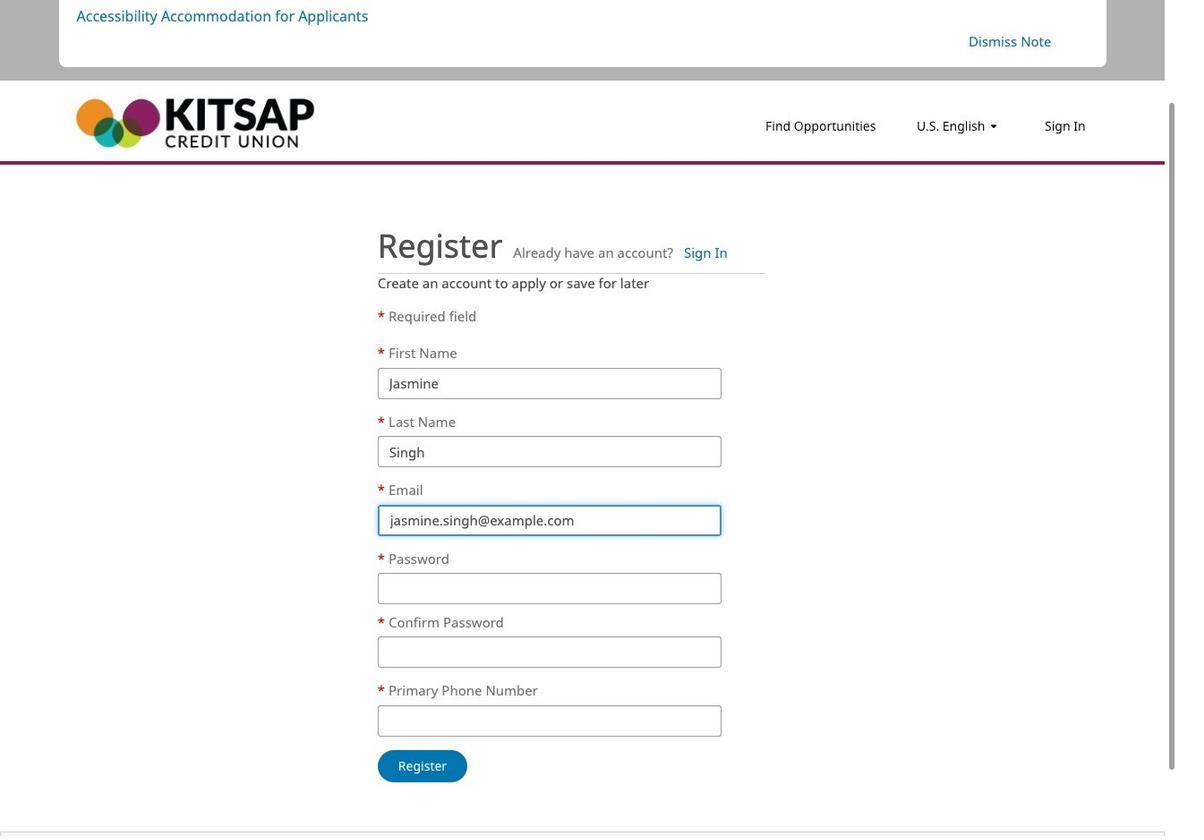 Task type: describe. For each thing, give the bounding box(es) containing it.
inner image
[[986, 117, 1004, 135]]



Task type: vqa. For each thing, say whether or not it's contained in the screenshot.
text field
yes



Task type: locate. For each thing, give the bounding box(es) containing it.
None text field
[[378, 368, 722, 399]]

None email field
[[378, 505, 722, 536]]

None password field
[[378, 573, 722, 605], [378, 637, 722, 669], [378, 573, 722, 605], [378, 637, 722, 669]]

None telephone field
[[378, 706, 722, 737]]

None text field
[[378, 436, 722, 468]]

kcu image
[[59, 94, 327, 151]]



